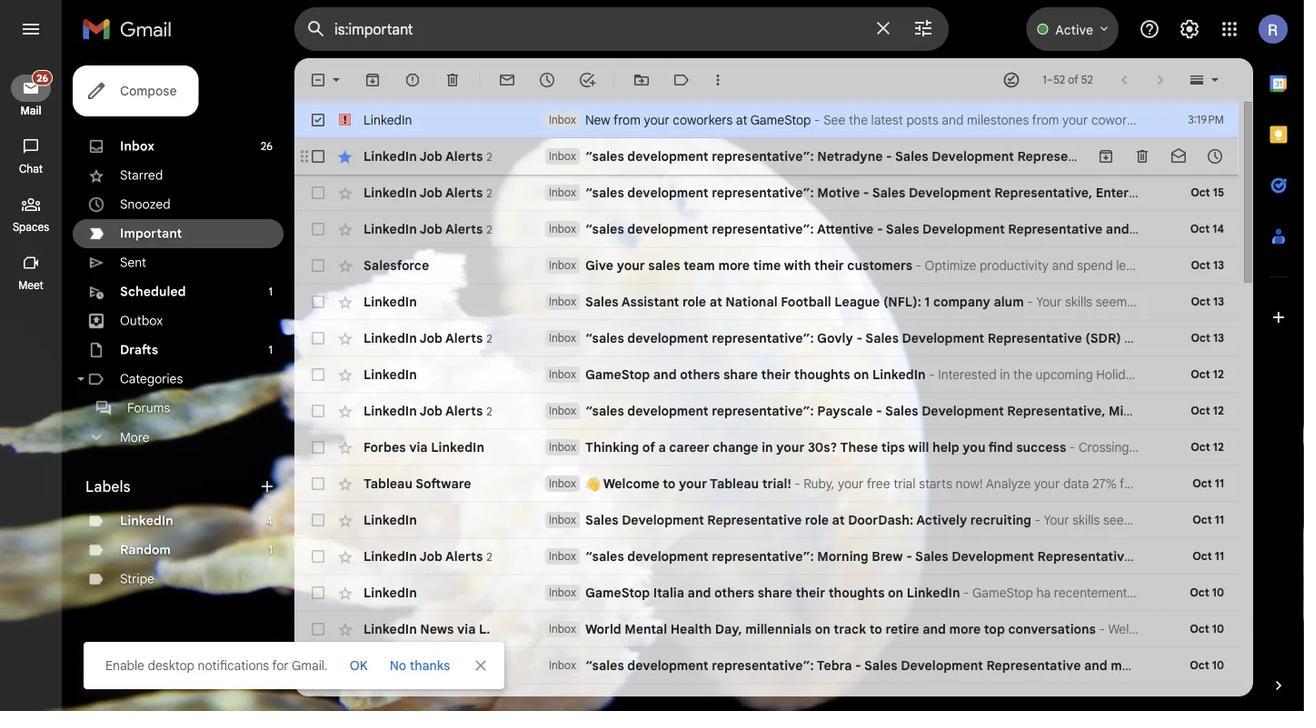 Task type: vqa. For each thing, say whether or not it's contained in the screenshot.


Task type: describe. For each thing, give the bounding box(es) containing it.
random link
[[120, 542, 171, 558]]

starred
[[120, 167, 163, 183]]

doordash:
[[848, 512, 914, 528]]

1 tableau from the left
[[364, 476, 413, 491]]

thinking
[[585, 439, 639, 455]]

Search in mail text field
[[335, 20, 862, 38]]

spaces heading
[[0, 220, 62, 235]]

day,
[[715, 621, 743, 637]]

1 vertical spatial to
[[870, 621, 883, 637]]

3 alerts from the top
[[446, 221, 483, 237]]

34 ͏ from the left
[[1259, 112, 1263, 128]]

4 job from the top
[[420, 330, 443, 346]]

development for payscale
[[628, 403, 709, 419]]

inbox for others
[[549, 586, 576, 600]]

2 vertical spatial their
[[796, 585, 826, 601]]

sr.
[[889, 694, 905, 710]]

13 ͏ from the left
[[1191, 112, 1194, 128]]

15
[[1214, 186, 1225, 200]]

tableau software
[[364, 476, 471, 491]]

9 ͏ from the left
[[1178, 112, 1181, 128]]

linkedin news via l.
[[364, 621, 491, 637]]

development for morning
[[628, 548, 709, 564]]

league
[[835, 294, 880, 310]]

tebra
[[817, 657, 852, 673]]

linkedin job alerts for "sales development representative": tebra - sales development representative and more
[[364, 657, 483, 673]]

stripe link
[[120, 571, 154, 587]]

help
[[933, 439, 960, 455]]

millennials
[[746, 621, 812, 637]]

2 alerts from the top
[[446, 184, 483, 200]]

compose button
[[73, 65, 199, 116]]

0 horizontal spatial via
[[409, 439, 428, 455]]

4 row from the top
[[295, 211, 1239, 247]]

6 row from the top
[[295, 284, 1239, 320]]

report spam image
[[404, 71, 422, 89]]

development for payscale
[[922, 403, 1005, 419]]

22 ͏ from the left
[[1220, 112, 1224, 128]]

delete image
[[444, 71, 462, 89]]

1 from from the left
[[614, 112, 641, 128]]

compose
[[120, 83, 177, 99]]

1 oct 13 from the top
[[1192, 259, 1225, 272]]

payscale
[[818, 403, 873, 419]]

conversations
[[1009, 621, 1096, 637]]

- down the actively
[[964, 585, 970, 601]]

development for netradyne
[[932, 148, 1015, 164]]

motive
[[818, 185, 860, 200]]

17 row from the top
[[295, 684, 1239, 711]]

no thanks
[[390, 657, 450, 673]]

more button
[[73, 423, 284, 452]]

salesforce
[[364, 257, 429, 273]]

14
[[1213, 222, 1225, 236]]

7 ͏ from the left
[[1171, 112, 1175, 128]]

you
[[963, 439, 986, 455]]

- up inbox sales development representative role at doordash: actively recruiting -
[[792, 476, 804, 491]]

inbox for morning
[[549, 550, 576, 563]]

categories link
[[120, 371, 183, 387]]

oct inside inbox "sales development representative": morning brew - sales development representative and more oct 11
[[1193, 550, 1213, 563]]

6 ͏ from the left
[[1168, 112, 1171, 128]]

clear search image
[[866, 10, 902, 46]]

- right tebra
[[856, 657, 862, 673]]

1 vertical spatial others
[[715, 585, 755, 601]]

l.
[[479, 621, 491, 637]]

sales for tebra
[[865, 657, 898, 673]]

forums link
[[127, 400, 170, 416]]

47 ͏ from the left
[[1302, 112, 1305, 128]]

welcome
[[603, 476, 660, 491]]

1 10 from the top
[[1213, 586, 1225, 600]]

linkedin job alerts 2 for "sales development representative": morning brew - sales development representative and more
[[364, 548, 493, 564]]

31 ͏ from the left
[[1250, 112, 1253, 128]]

sales for attentive
[[886, 221, 920, 237]]

inbox for career
[[549, 441, 576, 454]]

2 oct 10 from the top
[[1190, 622, 1225, 636]]

forums
[[127, 400, 170, 416]]

your right in
[[777, 439, 805, 455]]

linkedin job alerts 2 for "sales development representative": govly - sales development representative (sdr) and more
[[364, 330, 493, 346]]

3 job from the top
[[420, 221, 443, 237]]

39 ͏ from the left
[[1276, 112, 1279, 128]]

1 job from the top
[[420, 148, 443, 164]]

2 10 from the top
[[1213, 622, 1225, 636]]

sales down the actively
[[916, 548, 949, 564]]

4 oct 10 from the top
[[1190, 695, 1225, 709]]

mid
[[1109, 403, 1132, 419]]

38 ͏ from the left
[[1272, 112, 1276, 128]]

3 oct 10 from the top
[[1190, 659, 1225, 672]]

important link
[[120, 225, 182, 241]]

0 vertical spatial their
[[815, 257, 844, 273]]

1 row from the top
[[295, 102, 1305, 138]]

scheduled
[[120, 284, 186, 300]]

- up inbox "sales development representative": payscale - sales development representative, mid market and more
[[929, 366, 935, 382]]

the
[[849, 112, 868, 128]]

no
[[390, 657, 407, 673]]

move to image
[[633, 71, 651, 89]]

3 row from the top
[[295, 175, 1239, 211]]

oct 11 for tableau software
[[1193, 477, 1225, 491]]

archive image
[[364, 71, 382, 89]]

8 "sales from the top
[[585, 694, 624, 710]]

(nfl):
[[884, 294, 922, 310]]

6 alerts from the top
[[446, 548, 483, 564]]

20 ͏ from the left
[[1214, 112, 1217, 128]]

30 ͏ from the left
[[1246, 112, 1250, 128]]

12 for thinking of a career change in your 30s? these tips will help you find success
[[1214, 441, 1225, 454]]

2 13 from the top
[[1214, 295, 1225, 309]]

- right attentive
[[877, 221, 884, 237]]

1 alerts from the top
[[446, 148, 483, 164]]

track
[[834, 621, 867, 637]]

37 ͏ from the left
[[1269, 112, 1272, 128]]

- down latest
[[887, 148, 893, 164]]

- right success
[[1070, 439, 1076, 455]]

a
[[659, 439, 666, 455]]

28 ͏ from the left
[[1240, 112, 1243, 128]]

team
[[684, 257, 715, 273]]

- right alum
[[1028, 294, 1034, 310]]

sales for motive
[[873, 185, 906, 200]]

46 ͏ from the left
[[1298, 112, 1302, 128]]

at for your
[[736, 112, 748, 128]]

netradyne
[[818, 148, 883, 164]]

10 ͏ from the left
[[1181, 112, 1184, 128]]

sent link
[[120, 255, 146, 271]]

inbox gamestop italia and others share their thoughts on linkedin -
[[549, 585, 973, 601]]

11 for linkedin
[[1215, 513, 1225, 527]]

inbox "sales development representative": motive - sales development representative, enterprise and more
[[549, 185, 1222, 200]]

16 ͏ from the left
[[1201, 112, 1204, 128]]

toolbar inside main content
[[1088, 147, 1234, 165]]

4 ͏ from the left
[[1162, 112, 1165, 128]]

mail heading
[[0, 104, 62, 118]]

sales for netradyne
[[896, 148, 929, 164]]

starred link
[[120, 167, 163, 183]]

29 ͏ from the left
[[1243, 112, 1246, 128]]

oct 12 for gamestop and others share their thoughts on linkedin
[[1191, 368, 1225, 381]]

25 ͏ from the left
[[1230, 112, 1233, 128]]

11 ͏ from the left
[[1184, 112, 1188, 128]]

32 ͏ from the left
[[1253, 112, 1256, 128]]

italia
[[654, 585, 685, 601]]

representative, for mid
[[1008, 403, 1106, 419]]

representative": for morning
[[712, 548, 814, 564]]

24 ͏ from the left
[[1227, 112, 1230, 128]]

13 row from the top
[[295, 538, 1239, 575]]

ok
[[350, 657, 368, 673]]

toggle split pane mode image
[[1188, 71, 1207, 89]]

company
[[934, 294, 991, 310]]

1 vertical spatial 26
[[261, 140, 273, 153]]

41 ͏ from the left
[[1282, 112, 1285, 128]]

45 ͏ from the left
[[1295, 112, 1298, 128]]

1 for random
[[269, 543, 273, 557]]

2 row from the top
[[295, 138, 1239, 175]]

1 13 from the top
[[1214, 259, 1225, 272]]

representative": for govly
[[712, 330, 814, 346]]

meet heading
[[0, 278, 62, 293]]

inbox for motive
[[549, 186, 576, 200]]

2 from from the left
[[1032, 112, 1060, 128]]

17 ͏ from the left
[[1204, 112, 1207, 128]]

1 vertical spatial share
[[758, 585, 793, 601]]

your down move to icon
[[644, 112, 670, 128]]

retire
[[886, 621, 920, 637]]

gmail image
[[82, 11, 181, 47]]

meet
[[18, 279, 44, 292]]

inbox give your sales team more time with their customers -
[[549, 257, 925, 273]]

snoozed link
[[120, 196, 171, 212]]

12 for "sales development representative": payscale - sales development representative, mid market and more
[[1214, 404, 1225, 418]]

sales down 👋 image
[[585, 512, 619, 528]]

snoozed
[[120, 196, 171, 212]]

give
[[585, 257, 614, 273]]

2 job from the top
[[420, 184, 443, 200]]

inbox sales assistant role at national football league (nfl): 1 company alum -
[[549, 294, 1037, 310]]

2 coworkers from the left
[[1092, 112, 1152, 128]]

0 horizontal spatial role
[[683, 294, 707, 310]]

- right brew
[[907, 548, 913, 564]]

2 for "sales development representative": payscale - sales development representative, mid market and more
[[487, 404, 493, 418]]

inbox link
[[120, 138, 155, 154]]

linkedin job alerts 2 for "sales development representative": netradyne - sales development representative and more
[[364, 148, 493, 164]]

inbox gamestop and others share their thoughts on linkedin -
[[549, 366, 939, 382]]

gamestop for others
[[585, 366, 650, 382]]

23 ͏ from the left
[[1223, 112, 1227, 128]]

main menu image
[[20, 18, 42, 40]]

8 development from the top
[[628, 694, 709, 710]]

9 row from the top
[[295, 393, 1241, 429]]

labels
[[85, 477, 131, 496]]

26 inside 'link'
[[37, 72, 48, 84]]

11 for tableau software
[[1215, 477, 1225, 491]]

market
[[1135, 403, 1179, 419]]

for
[[272, 657, 289, 673]]

"sales for netradyne
[[585, 148, 624, 164]]

11 inside inbox "sales development representative": morning brew - sales development representative and more oct 11
[[1215, 550, 1225, 563]]

3 linkedin job alerts 2 from the top
[[364, 221, 493, 237]]

actively
[[917, 512, 968, 528]]

1 horizontal spatial role
[[805, 512, 829, 528]]

1 vertical spatial their
[[762, 366, 791, 382]]

mail
[[20, 104, 41, 118]]

inbox sales development representative role at doordash: actively recruiting -
[[549, 512, 1044, 528]]

national
[[726, 294, 778, 310]]

inbox for role
[[549, 513, 576, 527]]

33 ͏ from the left
[[1256, 112, 1259, 128]]

football
[[781, 294, 832, 310]]

sales for -
[[908, 694, 941, 710]]

1 vertical spatial thoughts
[[829, 585, 885, 601]]

stripe
[[120, 571, 154, 587]]

linkedin job alerts 2 for "sales development representative": motive - sales development representative, enterprise and more
[[364, 184, 493, 200]]

0 horizontal spatial at
[[710, 294, 723, 310]]

morning
[[818, 548, 869, 564]]

21 ͏ from the left
[[1217, 112, 1220, 128]]

1 oct 10 from the top
[[1190, 586, 1225, 600]]

random
[[120, 542, 171, 558]]

2 52 from the left
[[1082, 73, 1094, 87]]

labels heading
[[85, 477, 258, 496]]

representative": for motive
[[712, 185, 814, 200]]

spaces
[[13, 220, 49, 234]]

(sdr)
[[1086, 330, 1122, 346]]

row containing tableau software
[[295, 466, 1239, 502]]

35 ͏ from the left
[[1263, 112, 1266, 128]]

latest
[[872, 112, 904, 128]]

oct inside inbox "sales development representative": govly - sales development representative (sdr) and more oct 13
[[1192, 331, 1211, 345]]

customers
[[848, 257, 913, 273]]

inbox for govly
[[549, 331, 576, 345]]

14 ͏ from the left
[[1194, 112, 1197, 128]]

8 job from the top
[[420, 694, 443, 710]]

sales for govly
[[866, 330, 899, 346]]

snooze image
[[538, 71, 556, 89]]

notifications
[[198, 657, 269, 673]]

news
[[420, 621, 454, 637]]

linkedin job alerts for "sales development representative": enterpret - sr. sales development representative and more
[[364, 694, 483, 710]]

chat
[[19, 162, 43, 176]]

3:19 pm
[[1189, 113, 1225, 127]]

"sales for tebra
[[585, 657, 624, 673]]

2 tableau from the left
[[710, 476, 759, 491]]

oct 14
[[1191, 222, 1225, 236]]

1 52 of 52
[[1043, 73, 1094, 87]]

labels image
[[673, 71, 691, 89]]

26 ͏ from the left
[[1233, 112, 1237, 128]]

inbox for tebra
[[549, 659, 576, 672]]

representative for inbox "sales development representative": tebra - sales development representative and more
[[987, 657, 1081, 673]]

12 ͏ from the left
[[1188, 112, 1191, 128]]

2 oct 13 from the top
[[1192, 295, 1225, 309]]

Search in mail search field
[[295, 7, 949, 51]]

inbox for day,
[[549, 622, 576, 636]]

inbox "sales development representative": payscale - sales development representative, mid market and more
[[549, 403, 1241, 419]]

your down 'career'
[[679, 476, 707, 491]]

inbox for netradyne
[[549, 150, 576, 163]]



Task type: locate. For each thing, give the bounding box(es) containing it.
2 vertical spatial oct 12
[[1191, 441, 1225, 454]]

2 horizontal spatial at
[[832, 512, 845, 528]]

- left see
[[815, 112, 821, 128]]

6 "sales from the top
[[585, 548, 624, 564]]

13
[[1214, 259, 1225, 272], [1214, 295, 1225, 309], [1214, 331, 1225, 345]]

at for representative
[[832, 512, 845, 528]]

- right recruiting
[[1035, 512, 1041, 528]]

representative": inside "sales development representative": enterpret - sr. sales development representative and more link
[[712, 694, 814, 710]]

on up retire
[[888, 585, 904, 601]]

oct 12 for "sales development representative": payscale - sales development representative, mid market and more
[[1191, 404, 1225, 418]]

development for attentive
[[923, 221, 1005, 237]]

8 ͏ from the left
[[1175, 112, 1178, 128]]

13 inside inbox "sales development representative": govly - sales development representative (sdr) and more oct 13
[[1214, 331, 1225, 345]]

2 horizontal spatial on
[[888, 585, 904, 601]]

7 development from the top
[[628, 657, 709, 673]]

3 10 from the top
[[1213, 659, 1225, 672]]

3 12 from the top
[[1214, 441, 1225, 454]]

0 horizontal spatial tableau
[[364, 476, 413, 491]]

representative for inbox "sales development representative": netradyne - sales development representative and more
[[1018, 148, 1112, 164]]

inbox for at
[[549, 295, 576, 309]]

development up company
[[923, 221, 1005, 237]]

0 horizontal spatial of
[[643, 439, 655, 455]]

3 ͏ from the left
[[1158, 112, 1162, 128]]

1 ͏ from the left
[[1152, 112, 1155, 128]]

development for attentive
[[628, 221, 709, 237]]

representative": for netradyne
[[712, 148, 814, 164]]

1 vertical spatial of
[[643, 439, 655, 455]]

4 2 from the top
[[487, 332, 493, 345]]

11
[[1215, 477, 1225, 491], [1215, 513, 1225, 527], [1215, 550, 1225, 563]]

12 for gamestop and others share their thoughts on linkedin
[[1214, 368, 1225, 381]]

1 vertical spatial oct 13
[[1192, 295, 1225, 309]]

sales up tips
[[886, 403, 919, 419]]

development down milestones
[[932, 148, 1015, 164]]

scheduled link
[[120, 284, 186, 300]]

14 row from the top
[[295, 575, 1239, 611]]

1 horizontal spatial 52
[[1082, 73, 1094, 87]]

inbox inside inbox "sales development representative": morning brew - sales development representative and more oct 11
[[549, 550, 576, 563]]

oct 12 for thinking of a career change in your 30s? these tips will help you find success
[[1191, 441, 1225, 454]]

representative for inbox "sales development representative": attentive - sales development representative and more
[[1009, 221, 1103, 237]]

inbox inside inbox "sales development representative": payscale - sales development representative, mid market and more
[[549, 404, 576, 418]]

recruiting
[[971, 512, 1032, 528]]

representative": for tebra
[[712, 657, 814, 673]]

gamestop left see
[[751, 112, 812, 128]]

trial!
[[763, 476, 792, 491]]

mental
[[625, 621, 667, 637]]

enterprise
[[1096, 185, 1161, 200]]

forbes
[[364, 439, 406, 455]]

5 ͏ from the left
[[1165, 112, 1168, 128]]

inbox inside inbox world mental health day, millennials on track to retire and more top conversations -
[[549, 622, 576, 636]]

4
[[266, 514, 273, 528]]

0 vertical spatial 26
[[37, 72, 48, 84]]

1 horizontal spatial 26
[[261, 140, 273, 153]]

sales down "posts"
[[896, 148, 929, 164]]

add to tasks image
[[578, 71, 596, 89]]

inbox for payscale
[[549, 404, 576, 418]]

of left a
[[643, 439, 655, 455]]

others up 'career'
[[680, 366, 720, 382]]

oct 11 for linkedin
[[1193, 513, 1225, 527]]

alert containing enable desktop notifications for gmail.
[[29, 42, 1276, 689]]

2 vertical spatial gamestop
[[585, 585, 650, 601]]

tue, oct 10, 2023, 1:30 pm element
[[1190, 693, 1225, 711]]

6 representative": from the top
[[712, 548, 814, 564]]

representative, left enterprise
[[995, 185, 1093, 200]]

1 horizontal spatial tableau
[[710, 476, 759, 491]]

3 11 from the top
[[1215, 550, 1225, 563]]

15 ͏ from the left
[[1197, 112, 1201, 128]]

row containing forbes via linkedin
[[295, 429, 1239, 466]]

1 oct 12 from the top
[[1191, 368, 1225, 381]]

sales down (nfl):
[[866, 330, 899, 346]]

linkedin job alerts 2
[[364, 148, 493, 164], [364, 184, 493, 200], [364, 221, 493, 237], [364, 330, 493, 346], [364, 403, 493, 418], [364, 548, 493, 564]]

5 linkedin job alerts 2 from the top
[[364, 403, 493, 418]]

10
[[1213, 586, 1225, 600], [1213, 622, 1225, 636], [1213, 659, 1225, 672], [1213, 695, 1225, 709]]

others up day,
[[715, 585, 755, 601]]

"sales for attentive
[[585, 221, 624, 237]]

2 vertical spatial at
[[832, 512, 845, 528]]

0 vertical spatial gamestop
[[751, 112, 812, 128]]

1 for drafts
[[269, 343, 273, 357]]

to right track
[[870, 621, 883, 637]]

19 ͏ from the left
[[1210, 112, 1214, 128]]

44 ͏ from the left
[[1292, 112, 1295, 128]]

2 linkedin job alerts 2 from the top
[[364, 184, 493, 200]]

coworkers down more icon
[[673, 112, 733, 128]]

inbox inside inbox "sales development representative": netradyne - sales development representative and more
[[549, 150, 576, 163]]

of right offline sync status image
[[1069, 73, 1079, 87]]

sales up the "sales development representative": enterpret - sr. sales development representative and more
[[865, 657, 898, 673]]

7 representative": from the top
[[712, 657, 814, 673]]

health
[[671, 621, 712, 637]]

0 vertical spatial via
[[409, 439, 428, 455]]

linkedin job alerts
[[364, 657, 483, 673], [364, 694, 483, 710]]

8 alerts from the top
[[446, 694, 483, 710]]

assistant
[[622, 294, 680, 310]]

representative": for attentive
[[712, 221, 814, 237]]

"sales for payscale
[[585, 403, 624, 419]]

inbox inside inbox gamestop italia and others share their thoughts on linkedin -
[[549, 586, 576, 600]]

inbox "sales development representative": morning brew - sales development representative and more oct 11
[[549, 548, 1225, 564]]

2 vertical spatial 11
[[1215, 550, 1225, 563]]

1 for scheduled
[[269, 285, 273, 299]]

oct 13
[[1192, 259, 1225, 272], [1192, 295, 1225, 309]]

27 ͏ from the left
[[1237, 112, 1240, 128]]

your right the give
[[617, 257, 645, 273]]

0 horizontal spatial from
[[614, 112, 641, 128]]

1 horizontal spatial from
[[1032, 112, 1060, 128]]

1 vertical spatial 11
[[1215, 513, 1225, 527]]

1 vertical spatial via
[[457, 621, 476, 637]]

your down 1 52 of 52
[[1063, 112, 1089, 128]]

4 10 from the top
[[1213, 695, 1225, 709]]

1 representative": from the top
[[712, 148, 814, 164]]

development down recruiting
[[952, 548, 1035, 564]]

thoughts down govly
[[795, 366, 851, 382]]

row containing salesforce
[[295, 247, 1239, 284]]

alum
[[994, 294, 1024, 310]]

0 horizontal spatial 52
[[1054, 73, 1066, 87]]

via left l.
[[457, 621, 476, 637]]

6 job from the top
[[420, 548, 443, 564]]

1 vertical spatial oct 11
[[1193, 513, 1225, 527]]

"sales for govly
[[585, 330, 624, 346]]

1 2 from the top
[[487, 150, 493, 163]]

thoughts up track
[[829, 585, 885, 601]]

0 horizontal spatial to
[[663, 476, 676, 491]]

1 coworkers from the left
[[673, 112, 733, 128]]

others
[[680, 366, 720, 382], [715, 585, 755, 601]]

👋 image
[[585, 477, 601, 492]]

sales down inbox "sales development representative": motive - sales development representative, enterprise and more
[[886, 221, 920, 237]]

linkedin job alerts down linkedin news via l.
[[364, 657, 483, 673]]

15 row from the top
[[295, 611, 1239, 647]]

3 development from the top
[[628, 221, 709, 237]]

tableau down change
[[710, 476, 759, 491]]

1 vertical spatial linkedin job alerts
[[364, 694, 483, 710]]

2 vertical spatial 12
[[1214, 441, 1225, 454]]

inbox thinking of a career change in your 30s? these tips will help you find success -
[[549, 439, 1079, 455]]

gamestop up "thinking"
[[585, 366, 650, 382]]

0 vertical spatial 12
[[1214, 368, 1225, 381]]

inbox inside inbox gamestop and others share their thoughts on linkedin -
[[549, 368, 576, 381]]

from right new
[[614, 112, 641, 128]]

to
[[663, 476, 676, 491], [870, 621, 883, 637]]

welcome to your tableau trial!
[[601, 476, 792, 491]]

development down the top
[[944, 694, 1027, 710]]

0 horizontal spatial coworkers
[[673, 112, 733, 128]]

career
[[669, 439, 710, 455]]

1 horizontal spatial on
[[854, 366, 870, 382]]

development up you
[[922, 403, 1005, 419]]

0 vertical spatial to
[[663, 476, 676, 491]]

- right conversations
[[1100, 621, 1106, 637]]

row
[[295, 102, 1305, 138], [295, 138, 1239, 175], [295, 175, 1239, 211], [295, 211, 1239, 247], [295, 247, 1239, 284], [295, 284, 1239, 320], [295, 320, 1239, 356], [295, 356, 1239, 393], [295, 393, 1241, 429], [295, 429, 1239, 466], [295, 466, 1239, 502], [295, 502, 1239, 538], [295, 538, 1239, 575], [295, 575, 1239, 611], [295, 611, 1239, 647], [295, 647, 1239, 684], [295, 684, 1239, 711]]

43 ͏ from the left
[[1289, 112, 1292, 128]]

development for motive
[[909, 185, 992, 200]]

0 vertical spatial role
[[683, 294, 707, 310]]

on up payscale
[[854, 366, 870, 382]]

chat heading
[[0, 162, 62, 176]]

0 vertical spatial 11
[[1215, 477, 1225, 491]]

categories
[[120, 371, 183, 387]]

2 12 from the top
[[1214, 404, 1225, 418]]

via
[[409, 439, 428, 455], [457, 621, 476, 637]]

gamestop for and
[[585, 585, 650, 601]]

"sales for morning
[[585, 548, 624, 564]]

- right motive
[[864, 185, 870, 200]]

2 oct 11 from the top
[[1193, 513, 1225, 527]]

5 job from the top
[[420, 403, 443, 418]]

representative": for payscale
[[712, 403, 814, 419]]

3 2 from the top
[[487, 223, 493, 236]]

via right the forbes
[[409, 439, 428, 455]]

inbox inside inbox "sales development representative": tebra - sales development representative and more
[[549, 659, 576, 672]]

row containing linkedin news via l.
[[295, 611, 1239, 647]]

no thanks link
[[383, 649, 458, 682]]

milestones
[[967, 112, 1030, 128]]

26 link
[[11, 70, 53, 102]]

of for thinking
[[643, 439, 655, 455]]

inbox world mental health day, millennials on track to retire and more top conversations -
[[549, 621, 1109, 637]]

representative, for enterprise
[[995, 185, 1093, 200]]

support image
[[1139, 18, 1161, 40]]

10 inside 'tue, oct 10, 2023, 1:30 pm' element
[[1213, 695, 1225, 709]]

1 vertical spatial 12
[[1214, 404, 1225, 418]]

coworkers
[[673, 112, 733, 128], [1092, 112, 1152, 128]]

2 ͏ from the left
[[1155, 112, 1158, 128]]

inbox for coworkers
[[549, 113, 576, 127]]

1 horizontal spatial to
[[870, 621, 883, 637]]

inbox inside "inbox sales assistant role at national football league (nfl): 1 company alum -"
[[549, 295, 576, 309]]

1 development from the top
[[628, 148, 709, 164]]

sales for payscale
[[886, 403, 919, 419]]

inbox for team
[[549, 259, 576, 272]]

1 vertical spatial representative,
[[1008, 403, 1106, 419]]

36 ͏ from the left
[[1266, 112, 1269, 128]]

3 oct 12 from the top
[[1191, 441, 1225, 454]]

development down retire
[[901, 657, 984, 673]]

1 linkedin job alerts from the top
[[364, 657, 483, 673]]

sales right sr.
[[908, 694, 941, 710]]

1 vertical spatial oct 12
[[1191, 404, 1225, 418]]

inbox for attentive
[[549, 222, 576, 236]]

0 vertical spatial oct 12
[[1191, 368, 1225, 381]]

- right customers
[[916, 257, 922, 273]]

5 alerts from the top
[[446, 403, 483, 418]]

software
[[416, 476, 471, 491]]

linkedin job alerts 2 for "sales development representative": payscale - sales development representative, mid market and more
[[364, 403, 493, 418]]

from down 1 52 of 52
[[1032, 112, 1060, 128]]

mark as unread image
[[498, 71, 516, 89]]

development for netradyne
[[628, 148, 709, 164]]

2 for "sales development representative": morning brew - sales development representative and more
[[487, 550, 493, 564]]

these
[[840, 439, 879, 455]]

change
[[713, 439, 759, 455]]

role down team
[[683, 294, 707, 310]]

1 vertical spatial 13
[[1214, 295, 1225, 309]]

- left sr.
[[880, 694, 886, 710]]

settings image
[[1179, 18, 1201, 40]]

inbox inside inbox thinking of a career change in your 30s? these tips will help you find success -
[[549, 441, 576, 454]]

gmail.
[[292, 657, 328, 673]]

inbox inside inbox give your sales team more time with their customers -
[[549, 259, 576, 272]]

0 vertical spatial of
[[1069, 73, 1079, 87]]

at
[[736, 112, 748, 128], [710, 294, 723, 310], [832, 512, 845, 528]]

7 alerts from the top
[[446, 657, 483, 673]]

their up in
[[762, 366, 791, 382]]

2 representative": from the top
[[712, 185, 814, 200]]

development for motive
[[628, 185, 709, 200]]

8 row from the top
[[295, 356, 1239, 393]]

sales down inbox "sales development representative": netradyne - sales development representative and more
[[873, 185, 906, 200]]

6 2 from the top
[[487, 550, 493, 564]]

0 horizontal spatial 26
[[37, 72, 48, 84]]

gamestop up world
[[585, 585, 650, 601]]

desktop
[[148, 657, 195, 673]]

2 11 from the top
[[1215, 513, 1225, 527]]

development for tebra
[[628, 657, 709, 673]]

representative,
[[995, 185, 1093, 200], [1008, 403, 1106, 419]]

representative for "sales development representative": enterpret - sr. sales development representative and more
[[1030, 694, 1124, 710]]

development for tebra
[[901, 657, 984, 673]]

1 horizontal spatial at
[[736, 112, 748, 128]]

share
[[724, 366, 758, 382], [758, 585, 793, 601]]

inbox
[[549, 113, 576, 127], [120, 138, 155, 154], [549, 150, 576, 163], [549, 186, 576, 200], [549, 222, 576, 236], [549, 259, 576, 272], [549, 295, 576, 309], [549, 331, 576, 345], [549, 368, 576, 381], [549, 404, 576, 418], [549, 441, 576, 454], [549, 477, 576, 491], [549, 513, 576, 527], [549, 550, 576, 563], [549, 586, 576, 600], [549, 622, 576, 636], [549, 659, 576, 672]]

2 for "sales development representative": motive - sales development representative, enterprise and more
[[487, 186, 493, 200]]

5 representative": from the top
[[712, 403, 814, 419]]

5 2 from the top
[[487, 404, 493, 418]]

inbox inside inbox "sales development representative": attentive - sales development representative and more
[[549, 222, 576, 236]]

sent
[[120, 255, 146, 271]]

their up inbox world mental health day, millennials on track to retire and more top conversations - in the bottom of the page
[[796, 585, 826, 601]]

attentive
[[817, 221, 874, 237]]

1 vertical spatial gamestop
[[585, 366, 650, 382]]

development for -
[[944, 694, 1027, 710]]

0 vertical spatial on
[[854, 366, 870, 382]]

5 "sales from the top
[[585, 403, 624, 419]]

5 row from the top
[[295, 247, 1239, 284]]

12 row from the top
[[295, 502, 1239, 538]]

sales
[[649, 257, 681, 273]]

3 13 from the top
[[1214, 331, 1225, 345]]

2 for "sales development representative": govly - sales development representative (sdr) and more
[[487, 332, 493, 345]]

0 vertical spatial linkedin job alerts
[[364, 657, 483, 673]]

top
[[985, 621, 1005, 637]]

0 vertical spatial thoughts
[[795, 366, 851, 382]]

0 vertical spatial oct 13
[[1192, 259, 1225, 272]]

development for govly
[[903, 330, 985, 346]]

- right payscale
[[877, 403, 883, 419]]

"sales development representative": enterpret - sr. sales development representative and more
[[585, 694, 1186, 710]]

2 development from the top
[[628, 185, 709, 200]]

2 vertical spatial 13
[[1214, 331, 1225, 345]]

tableau down the forbes
[[364, 476, 413, 491]]

role up morning
[[805, 512, 829, 528]]

navigation containing mail
[[0, 58, 64, 711]]

1 horizontal spatial of
[[1069, 73, 1079, 87]]

more
[[120, 429, 150, 445]]

18 ͏ from the left
[[1207, 112, 1210, 128]]

2 for "sales development representative": netradyne - sales development representative and more
[[487, 150, 493, 163]]

find
[[989, 439, 1014, 455]]

more image
[[709, 71, 727, 89]]

inbox for share
[[549, 368, 576, 381]]

52
[[1054, 73, 1066, 87], [1082, 73, 1094, 87]]

oct 10
[[1190, 586, 1225, 600], [1190, 622, 1225, 636], [1190, 659, 1225, 672], [1190, 695, 1225, 709]]

enable desktop notifications for gmail.
[[105, 657, 328, 673]]

1 vertical spatial role
[[805, 512, 829, 528]]

1 horizontal spatial via
[[457, 621, 476, 637]]

share up millennials
[[758, 585, 793, 601]]

͏
[[1152, 112, 1155, 128], [1155, 112, 1158, 128], [1158, 112, 1162, 128], [1162, 112, 1165, 128], [1165, 112, 1168, 128], [1168, 112, 1171, 128], [1171, 112, 1175, 128], [1175, 112, 1178, 128], [1178, 112, 1181, 128], [1181, 112, 1184, 128], [1184, 112, 1188, 128], [1188, 112, 1191, 128], [1191, 112, 1194, 128], [1194, 112, 1197, 128], [1197, 112, 1201, 128], [1201, 112, 1204, 128], [1204, 112, 1207, 128], [1207, 112, 1210, 128], [1210, 112, 1214, 128], [1214, 112, 1217, 128], [1217, 112, 1220, 128], [1220, 112, 1224, 128], [1223, 112, 1227, 128], [1227, 112, 1230, 128], [1230, 112, 1233, 128], [1233, 112, 1237, 128], [1237, 112, 1240, 128], [1240, 112, 1243, 128], [1243, 112, 1246, 128], [1246, 112, 1250, 128], [1250, 112, 1253, 128], [1253, 112, 1256, 128], [1256, 112, 1259, 128], [1259, 112, 1263, 128], [1263, 112, 1266, 128], [1266, 112, 1269, 128], [1269, 112, 1272, 128], [1272, 112, 1276, 128], [1276, 112, 1279, 128], [1279, 112, 1282, 128], [1282, 112, 1285, 128], [1285, 112, 1289, 128], [1289, 112, 1292, 128], [1292, 112, 1295, 128], [1295, 112, 1298, 128], [1298, 112, 1302, 128], [1302, 112, 1305, 128]]

alert
[[29, 42, 1276, 689]]

4 alerts from the top
[[446, 330, 483, 346]]

share up change
[[724, 366, 758, 382]]

representative for inbox "sales development representative": govly - sales development representative (sdr) and more oct 13
[[988, 330, 1083, 346]]

inbox inside inbox sales development representative role at doordash: actively recruiting -
[[549, 513, 576, 527]]

representative, up success
[[1008, 403, 1106, 419]]

linkedin job alerts down no thanks link
[[364, 694, 483, 710]]

linkedin link
[[120, 513, 173, 529]]

outbox link
[[120, 313, 163, 329]]

42 ͏ from the left
[[1285, 112, 1289, 128]]

7 row from the top
[[295, 320, 1239, 356]]

tab list
[[1254, 58, 1305, 646]]

0 horizontal spatial on
[[815, 621, 831, 637]]

10 row from the top
[[295, 429, 1239, 466]]

inbox inside inbox "sales development representative": motive - sales development representative, enterprise and more
[[549, 186, 576, 200]]

4 linkedin job alerts 2 from the top
[[364, 330, 493, 346]]

ok link
[[342, 649, 375, 682]]

16 row from the top
[[295, 647, 1239, 684]]

1 11 from the top
[[1215, 477, 1225, 491]]

on
[[854, 366, 870, 382], [888, 585, 904, 601], [815, 621, 831, 637]]

sales down the give
[[585, 294, 619, 310]]

3 representative": from the top
[[712, 221, 814, 237]]

to down a
[[663, 476, 676, 491]]

None checkbox
[[309, 71, 327, 89], [309, 111, 327, 129], [309, 184, 327, 202], [309, 329, 327, 347], [309, 402, 327, 420], [309, 438, 327, 456], [309, 71, 327, 89], [309, 111, 327, 129], [309, 184, 327, 202], [309, 329, 327, 347], [309, 402, 327, 420], [309, 438, 327, 456]]

1 horizontal spatial coworkers
[[1092, 112, 1152, 128]]

3 "sales from the top
[[585, 221, 624, 237]]

enable
[[105, 657, 145, 673]]

tableau
[[364, 476, 413, 491], [710, 476, 759, 491]]

development down company
[[903, 330, 985, 346]]

drafts link
[[120, 342, 158, 358]]

inbox "sales development representative": tebra - sales development representative and more
[[549, 657, 1143, 673]]

development down welcome
[[622, 512, 704, 528]]

0 vertical spatial others
[[680, 366, 720, 382]]

their right with
[[815, 257, 844, 273]]

- right govly
[[857, 330, 863, 346]]

"sales for motive
[[585, 185, 624, 200]]

toolbar
[[1088, 147, 1234, 165]]

offline sync status image
[[1003, 71, 1021, 89]]

posts
[[907, 112, 939, 128]]

0 vertical spatial at
[[736, 112, 748, 128]]

1 52 from the left
[[1054, 73, 1066, 87]]

6 linkedin job alerts 2 from the top
[[364, 548, 493, 564]]

main content
[[295, 58, 1305, 711]]

with
[[784, 257, 812, 273]]

1 oct 11 from the top
[[1193, 477, 1225, 491]]

-
[[815, 112, 821, 128], [887, 148, 893, 164], [864, 185, 870, 200], [877, 221, 884, 237], [916, 257, 922, 273], [1028, 294, 1034, 310], [857, 330, 863, 346], [929, 366, 935, 382], [877, 403, 883, 419], [1070, 439, 1076, 455], [792, 476, 804, 491], [1035, 512, 1041, 528], [907, 548, 913, 564], [964, 585, 970, 601], [1100, 621, 1106, 637], [856, 657, 862, 673], [880, 694, 886, 710]]

7 "sales from the top
[[585, 657, 624, 673]]

0 vertical spatial 13
[[1214, 259, 1225, 272]]

enterpret
[[818, 694, 876, 710]]

tips
[[882, 439, 905, 455]]

development down inbox new from your coworkers at gamestop - see the latest posts and milestones from your coworkers ͏ ͏ ͏ ͏ ͏ ͏ ͏ ͏ ͏ ͏ ͏ ͏ ͏ ͏ ͏ ͏ ͏ ͏ ͏ ͏ ͏ ͏ ͏ ͏ ͏ ͏ ͏ ͏ ͏ ͏ ͏ ͏ ͏ ͏ ͏ ͏ ͏ ͏ ͏ ͏ ͏ ͏ ͏ ͏ ͏ ͏ ͏
[[909, 185, 992, 200]]

inbox inside inbox "sales development representative": govly - sales development representative (sdr) and more oct 13
[[549, 331, 576, 345]]

1 vertical spatial at
[[710, 294, 723, 310]]

main content containing linkedin
[[295, 58, 1305, 711]]

0 vertical spatial share
[[724, 366, 758, 382]]

and
[[942, 112, 964, 128], [1116, 148, 1139, 164], [1164, 185, 1187, 200], [1106, 221, 1130, 237], [1125, 330, 1148, 346], [654, 366, 677, 382], [1183, 403, 1206, 419], [1136, 548, 1159, 564], [688, 585, 711, 601], [923, 621, 946, 637], [1085, 657, 1108, 673], [1128, 694, 1151, 710]]

inbox inside inbox new from your coworkers at gamestop - see the latest posts and milestones from your coworkers ͏ ͏ ͏ ͏ ͏ ͏ ͏ ͏ ͏ ͏ ͏ ͏ ͏ ͏ ͏ ͏ ͏ ͏ ͏ ͏ ͏ ͏ ͏ ͏ ͏ ͏ ͏ ͏ ͏ ͏ ͏ ͏ ͏ ͏ ͏ ͏ ͏ ͏ ͏ ͏ ͏ ͏ ͏ ͏ ͏ ͏ ͏
[[549, 113, 576, 127]]

2 vertical spatial on
[[815, 621, 831, 637]]

development for govly
[[628, 330, 709, 346]]

on left track
[[815, 621, 831, 637]]

success
[[1017, 439, 1067, 455]]

important
[[120, 225, 182, 241]]

1 vertical spatial on
[[888, 585, 904, 601]]

oct
[[1191, 186, 1211, 200], [1191, 222, 1210, 236], [1192, 259, 1211, 272], [1192, 295, 1211, 309], [1192, 331, 1211, 345], [1191, 368, 1211, 381], [1191, 404, 1211, 418], [1191, 441, 1211, 454], [1193, 477, 1213, 491], [1193, 513, 1213, 527], [1193, 550, 1213, 563], [1190, 586, 1210, 600], [1190, 622, 1210, 636], [1190, 659, 1210, 672], [1190, 695, 1210, 709]]

40 ͏ from the left
[[1279, 112, 1282, 128]]

coworkers down 1 52 of 52
[[1092, 112, 1152, 128]]

search in mail image
[[300, 13, 333, 45]]

new
[[585, 112, 611, 128]]

0 vertical spatial oct 11
[[1193, 477, 1225, 491]]

0 vertical spatial representative,
[[995, 185, 1093, 200]]

7 job from the top
[[420, 657, 443, 673]]

see
[[824, 112, 846, 128]]

None checkbox
[[309, 147, 327, 165], [309, 220, 327, 238], [309, 256, 327, 275], [309, 293, 327, 311], [309, 366, 327, 384], [309, 475, 327, 493], [309, 511, 327, 529], [309, 547, 327, 566], [309, 584, 327, 602], [309, 620, 327, 638], [309, 693, 327, 711], [309, 147, 327, 165], [309, 220, 327, 238], [309, 256, 327, 275], [309, 293, 327, 311], [309, 366, 327, 384], [309, 475, 327, 493], [309, 511, 327, 529], [309, 547, 327, 566], [309, 584, 327, 602], [309, 620, 327, 638], [309, 693, 327, 711]]

of for 52
[[1069, 73, 1079, 87]]

govly
[[817, 330, 854, 346]]

time
[[753, 257, 781, 273]]

advanced search options image
[[906, 10, 942, 46]]

drafts
[[120, 342, 158, 358]]

navigation
[[0, 58, 64, 711]]



